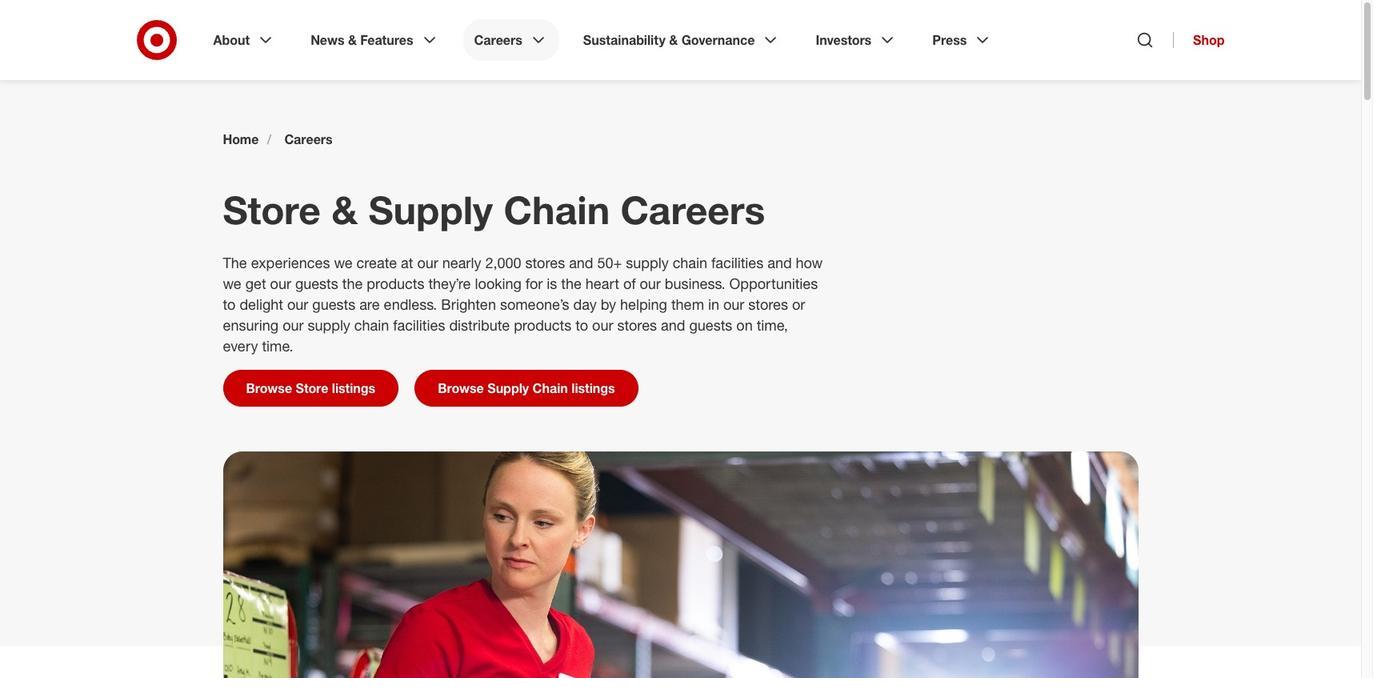 Task type: locate. For each thing, give the bounding box(es) containing it.
home link
[[223, 131, 259, 147]]

how
[[796, 254, 823, 271]]

0 horizontal spatial careers
[[285, 131, 333, 147]]

0 vertical spatial chain
[[504, 187, 610, 233]]

investors link
[[805, 19, 909, 61]]

0 horizontal spatial the
[[342, 275, 363, 292]]

0 vertical spatial supply
[[369, 187, 493, 233]]

1 vertical spatial stores
[[749, 295, 789, 313]]

supply up at
[[369, 187, 493, 233]]

helping
[[620, 295, 668, 313]]

guests
[[295, 275, 339, 292], [312, 295, 356, 313], [690, 316, 733, 334]]

store
[[223, 187, 321, 233], [296, 380, 329, 396]]

we
[[334, 254, 353, 271], [223, 275, 242, 292]]

0 horizontal spatial listings
[[332, 380, 376, 396]]

stores
[[526, 254, 565, 271], [749, 295, 789, 313], [618, 316, 657, 334]]

press
[[933, 32, 967, 48]]

store & supply chain careers
[[223, 187, 766, 233]]

chain up business.
[[673, 254, 708, 271]]

about
[[213, 32, 250, 48]]

facilities down endless. brighten
[[393, 316, 445, 334]]

browse
[[246, 380, 292, 396], [438, 380, 484, 396]]

and down them
[[661, 316, 686, 334]]

careers link
[[463, 19, 560, 61], [285, 131, 333, 147]]

and up opportunities
[[768, 254, 792, 271]]

0 horizontal spatial browse
[[246, 380, 292, 396]]

our down by
[[593, 316, 614, 334]]

0 horizontal spatial facilities
[[393, 316, 445, 334]]

supply up 'of'
[[626, 254, 669, 271]]

to up ensuring
[[223, 295, 236, 313]]

& right news
[[348, 32, 357, 48]]

careers
[[474, 32, 523, 48], [285, 131, 333, 147], [621, 187, 766, 233]]

to
[[223, 295, 236, 313], [576, 316, 589, 334]]

sustainability & governance link
[[572, 19, 792, 61]]

guests down experiences in the top left of the page
[[295, 275, 339, 292]]

browse down time. at the left of the page
[[246, 380, 292, 396]]

2 the from the left
[[561, 275, 582, 292]]

1 listings from the left
[[332, 380, 376, 396]]

on
[[737, 316, 753, 334]]

they're
[[429, 275, 471, 292]]

& left governance
[[670, 32, 678, 48]]

0 horizontal spatial to
[[223, 295, 236, 313]]

endless. brighten
[[384, 295, 496, 313]]

facilities up opportunities
[[712, 254, 764, 271]]

0 horizontal spatial chain
[[355, 316, 389, 334]]

1 vertical spatial to
[[576, 316, 589, 334]]

are
[[360, 295, 380, 313]]

products down at
[[367, 275, 425, 292]]

create
[[357, 254, 397, 271]]

1 browse from the left
[[246, 380, 292, 396]]

1 horizontal spatial careers
[[474, 32, 523, 48]]

stores down helping
[[618, 316, 657, 334]]

1 horizontal spatial the
[[561, 275, 582, 292]]

get
[[246, 275, 266, 292]]

browse supply chain listings link
[[415, 370, 639, 407]]

stores up 'is'
[[526, 254, 565, 271]]

&
[[348, 32, 357, 48], [670, 32, 678, 48], [332, 187, 358, 233]]

to down day
[[576, 316, 589, 334]]

0 horizontal spatial careers link
[[285, 131, 333, 147]]

2 browse from the left
[[438, 380, 484, 396]]

supply
[[626, 254, 669, 271], [308, 316, 351, 334]]

1 vertical spatial careers
[[285, 131, 333, 147]]

1 vertical spatial supply
[[488, 380, 529, 396]]

1 vertical spatial chain
[[355, 316, 389, 334]]

1 vertical spatial store
[[296, 380, 329, 396]]

distribute
[[449, 316, 510, 334]]

1 vertical spatial guests
[[312, 295, 356, 313]]

browse store listings
[[246, 380, 376, 396]]

browse store listings link
[[223, 370, 399, 407]]

someone's
[[500, 295, 570, 313]]

guests down in
[[690, 316, 733, 334]]

1 horizontal spatial facilities
[[712, 254, 764, 271]]

in
[[709, 295, 720, 313]]

0 vertical spatial store
[[223, 187, 321, 233]]

supply up browse store listings
[[308, 316, 351, 334]]

press link
[[922, 19, 1004, 61]]

2 vertical spatial careers
[[621, 187, 766, 233]]

chain down "are"
[[355, 316, 389, 334]]

products
[[367, 275, 425, 292], [514, 316, 572, 334]]

1 horizontal spatial chain
[[673, 254, 708, 271]]

we left create
[[334, 254, 353, 271]]

& for sustainability
[[670, 32, 678, 48]]

0 vertical spatial stores
[[526, 254, 565, 271]]

features
[[361, 32, 414, 48]]

or
[[793, 295, 806, 313]]

careers for right careers link
[[474, 32, 523, 48]]

supply
[[369, 187, 493, 233], [488, 380, 529, 396]]

2 horizontal spatial stores
[[749, 295, 789, 313]]

& for store
[[332, 187, 358, 233]]

the
[[342, 275, 363, 292], [561, 275, 582, 292]]

browse down distribute
[[438, 380, 484, 396]]

listings
[[332, 380, 376, 396], [572, 380, 615, 396]]

news & features
[[311, 32, 414, 48]]

nearly
[[443, 254, 482, 271]]

0 vertical spatial careers link
[[463, 19, 560, 61]]

shop
[[1194, 32, 1225, 48]]

our
[[417, 254, 439, 271], [270, 275, 291, 292], [640, 275, 661, 292], [287, 295, 308, 313], [724, 295, 745, 313], [283, 316, 304, 334], [593, 316, 614, 334]]

chain
[[673, 254, 708, 271], [355, 316, 389, 334]]

50+
[[598, 254, 622, 271]]

we down the
[[223, 275, 242, 292]]

chain
[[504, 187, 610, 233], [533, 380, 568, 396]]

2 vertical spatial stores
[[618, 316, 657, 334]]

stores up time,
[[749, 295, 789, 313]]

our down experiences in the top left of the page
[[270, 275, 291, 292]]

facilities
[[712, 254, 764, 271], [393, 316, 445, 334]]

time.
[[262, 337, 293, 355]]

1 horizontal spatial we
[[334, 254, 353, 271]]

1 vertical spatial products
[[514, 316, 572, 334]]

the up "are"
[[342, 275, 363, 292]]

0 vertical spatial facilities
[[712, 254, 764, 271]]

them
[[672, 295, 705, 313]]

2 vertical spatial guests
[[690, 316, 733, 334]]

1 vertical spatial we
[[223, 275, 242, 292]]

governance
[[682, 32, 755, 48]]

0 vertical spatial we
[[334, 254, 353, 271]]

supply down distribute
[[488, 380, 529, 396]]

time,
[[757, 316, 788, 334]]

and left 50+
[[569, 254, 594, 271]]

guests left "are"
[[312, 295, 356, 313]]

1 the from the left
[[342, 275, 363, 292]]

and
[[569, 254, 594, 271], [768, 254, 792, 271], [661, 316, 686, 334]]

home
[[223, 131, 259, 147]]

1 horizontal spatial listings
[[572, 380, 615, 396]]

0 vertical spatial supply
[[626, 254, 669, 271]]

of
[[624, 275, 636, 292]]

0 vertical spatial careers
[[474, 32, 523, 48]]

0 vertical spatial products
[[367, 275, 425, 292]]

1 horizontal spatial to
[[576, 316, 589, 334]]

1 horizontal spatial browse
[[438, 380, 484, 396]]

products down someone's
[[514, 316, 572, 334]]

0 vertical spatial guests
[[295, 275, 339, 292]]

1 horizontal spatial careers link
[[463, 19, 560, 61]]

the right 'is'
[[561, 275, 582, 292]]

1 vertical spatial facilities
[[393, 316, 445, 334]]

1 vertical spatial supply
[[308, 316, 351, 334]]

& up create
[[332, 187, 358, 233]]

1 vertical spatial careers link
[[285, 131, 333, 147]]

heart
[[586, 275, 620, 292]]

day
[[574, 295, 597, 313]]

ensuring
[[223, 316, 279, 334]]



Task type: describe. For each thing, give the bounding box(es) containing it.
investors
[[816, 32, 872, 48]]

a person sitting in a chair image
[[223, 451, 1139, 678]]

1 vertical spatial chain
[[533, 380, 568, 396]]

sustainability & governance
[[584, 32, 755, 48]]

0 horizontal spatial and
[[569, 254, 594, 271]]

0 horizontal spatial stores
[[526, 254, 565, 271]]

experiences
[[251, 254, 330, 271]]

our right 'of'
[[640, 275, 661, 292]]

by
[[601, 295, 616, 313]]

1 horizontal spatial stores
[[618, 316, 657, 334]]

2 horizontal spatial careers
[[621, 187, 766, 233]]

0 vertical spatial chain
[[673, 254, 708, 271]]

& for news
[[348, 32, 357, 48]]

shop link
[[1174, 32, 1225, 48]]

looking
[[475, 275, 522, 292]]

browse for browse store listings
[[246, 380, 292, 396]]

our right at
[[417, 254, 439, 271]]

2,000
[[486, 254, 522, 271]]

1 horizontal spatial products
[[514, 316, 572, 334]]

1 horizontal spatial supply
[[626, 254, 669, 271]]

is
[[547, 275, 557, 292]]

supply inside browse supply chain listings link
[[488, 380, 529, 396]]

every
[[223, 337, 258, 355]]

the experiences we create at our nearly 2,000 stores and 50+ supply chain facilities and how we get our guests the products they're looking for is the heart of our business. opportunities to delight our guests are endless. brighten someone's day by helping them in our stores or ensuring our supply chain facilities distribute products to our stores and guests on time, every time.
[[223, 254, 823, 355]]

news
[[311, 32, 345, 48]]

1 horizontal spatial and
[[661, 316, 686, 334]]

browse for browse supply chain listings
[[438, 380, 484, 396]]

0 horizontal spatial products
[[367, 275, 425, 292]]

sustainability
[[584, 32, 666, 48]]

our up time. at the left of the page
[[283, 316, 304, 334]]

our right 'delight'
[[287, 295, 308, 313]]

delight
[[240, 295, 283, 313]]

at
[[401, 254, 413, 271]]

0 horizontal spatial supply
[[308, 316, 351, 334]]

news & features link
[[300, 19, 450, 61]]

opportunities
[[730, 275, 818, 292]]

browse supply chain listings
[[438, 380, 615, 396]]

2 horizontal spatial and
[[768, 254, 792, 271]]

our right in
[[724, 295, 745, 313]]

0 vertical spatial to
[[223, 295, 236, 313]]

careers for the bottom careers link
[[285, 131, 333, 147]]

for
[[526, 275, 543, 292]]

0 horizontal spatial we
[[223, 275, 242, 292]]

business.
[[665, 275, 726, 292]]

2 listings from the left
[[572, 380, 615, 396]]

about link
[[202, 19, 287, 61]]

the
[[223, 254, 247, 271]]



Task type: vqa. For each thing, say whether or not it's contained in the screenshot.
path.
no



